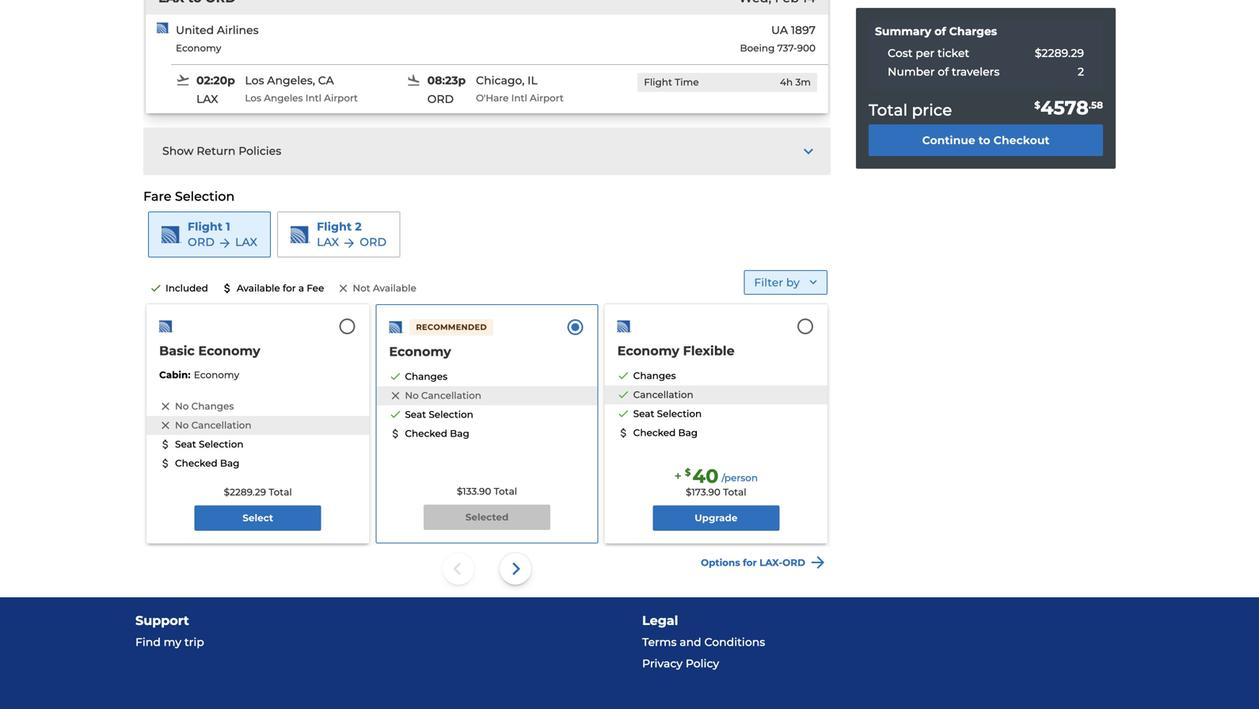 Task type: locate. For each thing, give the bounding box(es) containing it.
filter by
[[755, 276, 800, 289]]

legal terms and conditions privacy policy
[[643, 613, 766, 670]]

trip
[[184, 636, 204, 649]]

1 horizontal spatial checked bag
[[405, 428, 470, 439]]

1 horizontal spatial checked
[[405, 428, 448, 439]]

$2289.29 total
[[224, 487, 292, 498]]

changes down recommended
[[405, 371, 448, 382]]

privacy
[[643, 657, 683, 670]]

airport down ca
[[324, 92, 358, 104]]

previous image
[[445, 556, 470, 582]]

not available
[[353, 282, 417, 294]]

total inside + $ 40 /person $173.90 total
[[723, 487, 747, 498]]

changes down the "cabin: economy"
[[191, 401, 234, 412]]

flight left 'time'
[[644, 77, 673, 88]]

click to select next slice element
[[701, 547, 828, 572]]

$ inside $ 4578 . 58
[[1035, 99, 1041, 111]]

changes down economy flexible
[[634, 370, 676, 382]]

bag up $2289.29 total
[[220, 458, 240, 469]]

of for summary
[[935, 25, 947, 38]]

0 vertical spatial $
[[1035, 99, 1041, 111]]

no for basic economy
[[175, 401, 189, 412]]

0 horizontal spatial 2
[[355, 220, 362, 233]]

available
[[237, 282, 280, 294], [373, 282, 417, 294]]

no down recommended
[[405, 390, 419, 401]]

flight up fee
[[317, 220, 352, 233]]

1 horizontal spatial to image
[[342, 236, 357, 250]]

1 vertical spatial los
[[245, 92, 261, 104]]

1 horizontal spatial $
[[1035, 99, 1041, 111]]

0 horizontal spatial for
[[283, 282, 296, 294]]

of for number
[[938, 65, 949, 79]]

intl down ca
[[306, 92, 322, 104]]

airport down il
[[530, 92, 564, 104]]

ticket
[[938, 46, 970, 60]]

1 vertical spatial 2
[[355, 220, 362, 233]]

checkout
[[994, 133, 1050, 147]]

2 airport from the left
[[530, 92, 564, 104]]

no cancellation
[[405, 390, 482, 401], [175, 420, 252, 431]]

ua logo image for basic economy
[[159, 321, 174, 333]]

1 to image from the left
[[218, 236, 232, 250]]

2 horizontal spatial changes
[[634, 370, 676, 382]]

2 to image from the left
[[342, 236, 357, 250]]

filter by button
[[744, 270, 828, 295]]

$173.90
[[686, 487, 721, 498]]

summary
[[875, 25, 932, 38]]

los
[[245, 74, 264, 87], [245, 92, 261, 104]]

to image down flight 2
[[342, 236, 357, 250]]

economy left flexible
[[618, 343, 680, 359]]

available left a
[[237, 282, 280, 294]]

return
[[197, 144, 236, 158]]

0 vertical spatial for
[[283, 282, 296, 294]]

40
[[693, 465, 719, 488]]

$2289.29 up 4578 at top right
[[1035, 46, 1085, 60]]

1 horizontal spatial 2
[[1078, 65, 1085, 79]]

2 horizontal spatial flight
[[644, 77, 673, 88]]

economy
[[176, 42, 221, 54], [198, 343, 260, 359], [618, 343, 680, 359], [389, 344, 451, 359], [194, 370, 239, 381]]

1 available from the left
[[237, 282, 280, 294]]

fare
[[143, 188, 172, 204]]

2 horizontal spatial bag
[[679, 427, 698, 439]]

4h
[[780, 77, 793, 88]]

intl down chicago,
[[511, 92, 527, 104]]

$ right + on the right of the page
[[685, 467, 691, 478]]

basic economy
[[159, 343, 260, 359]]

0 horizontal spatial $
[[685, 467, 691, 478]]

united airlines logo image for flight 1
[[162, 226, 181, 243]]

2 horizontal spatial checked
[[634, 427, 676, 439]]

1 vertical spatial of
[[938, 65, 949, 79]]

08:23p
[[428, 74, 466, 87]]

0 horizontal spatial ua logo image
[[159, 321, 174, 333]]

intl
[[306, 92, 322, 104], [511, 92, 527, 104]]

seat for economy flexible
[[634, 408, 655, 420]]

4h 3m
[[780, 77, 811, 88]]

0 vertical spatial 2
[[1078, 65, 1085, 79]]

2 up $ 4578 . 58
[[1078, 65, 1085, 79]]

changes
[[634, 370, 676, 382], [405, 371, 448, 382], [191, 401, 234, 412]]

ua logo image down not available
[[389, 321, 404, 333]]

1 horizontal spatial bag
[[450, 428, 470, 439]]

1 intl from the left
[[306, 92, 322, 104]]

2 up not
[[355, 220, 362, 233]]

no cancellation down no changes
[[175, 420, 252, 431]]

lax up available for a fee
[[235, 235, 258, 249]]

find
[[135, 636, 161, 649]]

0 horizontal spatial $2289.29
[[224, 487, 266, 498]]

total left price
[[869, 100, 908, 119]]

cancellation down no changes
[[191, 420, 252, 431]]

$133.90
[[457, 486, 492, 497]]

ord down flight 1
[[188, 235, 215, 249]]

2 horizontal spatial lax
[[317, 235, 339, 249]]

flight for flight 1
[[188, 220, 223, 233]]

0 horizontal spatial to image
[[218, 236, 232, 250]]

$2289.29 up select
[[224, 487, 266, 498]]

fee
[[307, 282, 324, 294]]

2 horizontal spatial ua logo image
[[618, 321, 632, 333]]

economy flexible
[[618, 343, 735, 359]]

0 vertical spatial of
[[935, 25, 947, 38]]

0 horizontal spatial available
[[237, 282, 280, 294]]

of up cost per ticket
[[935, 25, 947, 38]]

chicago, il o'hare intl airport
[[476, 74, 564, 104]]

1 horizontal spatial seat selection
[[405, 409, 474, 420]]

$2289.29
[[1035, 46, 1085, 60], [224, 487, 266, 498]]

options
[[701, 557, 741, 569]]

terms and conditions link
[[643, 632, 1124, 653]]

checked bag up the $133.90 on the left of the page
[[405, 428, 470, 439]]

for inside click to select next slice element
[[743, 557, 757, 569]]

checked bag
[[634, 427, 698, 439], [405, 428, 470, 439], [175, 458, 240, 469]]

of down ticket
[[938, 65, 949, 79]]

continue
[[923, 133, 976, 147]]

lax
[[196, 92, 218, 106], [235, 235, 258, 249], [317, 235, 339, 249]]

checked bag for economy flexible
[[634, 427, 698, 439]]

ord right options
[[783, 557, 806, 569]]

flight 1
[[188, 220, 231, 233]]

number of travelers
[[888, 65, 1000, 79]]

cancellation
[[634, 389, 694, 401], [421, 390, 482, 401], [191, 420, 252, 431]]

2 available from the left
[[373, 282, 417, 294]]

1 horizontal spatial for
[[743, 557, 757, 569]]

1 vertical spatial for
[[743, 557, 757, 569]]

1 horizontal spatial ua logo image
[[389, 321, 404, 333]]

bag up + on the right of the page
[[679, 427, 698, 439]]

to image
[[218, 236, 232, 250], [342, 236, 357, 250]]

bag for economy
[[450, 428, 470, 439]]

0 vertical spatial $2289.29
[[1035, 46, 1085, 60]]

1 horizontal spatial seat
[[405, 409, 426, 420]]

2
[[1078, 65, 1085, 79], [355, 220, 362, 233]]

ua logo image
[[159, 321, 174, 333], [618, 321, 632, 333], [389, 321, 404, 333]]

no cancellation down recommended
[[405, 390, 482, 401]]

for left lax- at right bottom
[[743, 557, 757, 569]]

no down cabin: on the bottom of the page
[[175, 401, 189, 412]]

to image for 1
[[218, 236, 232, 250]]

ord down 08:23p
[[428, 92, 454, 106]]

0 horizontal spatial checked bag
[[175, 458, 240, 469]]

0 horizontal spatial no cancellation
[[175, 420, 252, 431]]

lax down flight 2
[[317, 235, 339, 249]]

legal
[[643, 613, 679, 628]]

1 horizontal spatial $2289.29
[[1035, 46, 1085, 60]]

2 horizontal spatial seat selection
[[634, 408, 702, 420]]

seat
[[634, 408, 655, 420], [405, 409, 426, 420], [175, 439, 196, 450]]

ua logo image up basic
[[159, 321, 174, 333]]

1 horizontal spatial flight
[[317, 220, 352, 233]]

total down /person
[[723, 487, 747, 498]]

2 horizontal spatial checked bag
[[634, 427, 698, 439]]

$
[[1035, 99, 1041, 111], [685, 467, 691, 478]]

time
[[675, 77, 699, 88]]

to image down 1
[[218, 236, 232, 250]]

1 horizontal spatial available
[[373, 282, 417, 294]]

economy down recommended
[[389, 344, 451, 359]]

per
[[916, 46, 935, 60]]

for for options
[[743, 557, 757, 569]]

for left a
[[283, 282, 296, 294]]

united airlines logo image
[[157, 23, 170, 33], [162, 226, 181, 243], [291, 226, 311, 243]]

los up 'angeles'
[[245, 74, 264, 87]]

flight left 1
[[188, 220, 223, 233]]

0 horizontal spatial lax
[[196, 92, 218, 106]]

airport
[[324, 92, 358, 104], [530, 92, 564, 104]]

bag up the $133.90 on the left of the page
[[450, 428, 470, 439]]

checked bag up + on the right of the page
[[634, 427, 698, 439]]

of
[[935, 25, 947, 38], [938, 65, 949, 79]]

1 horizontal spatial lax
[[235, 235, 258, 249]]

options for lax-ord
[[701, 557, 806, 569]]

1 vertical spatial $
[[685, 467, 691, 478]]

changes for economy flexible
[[634, 370, 676, 382]]

angeles
[[264, 92, 303, 104]]

lax down 02:20p
[[196, 92, 218, 106]]

no for economy
[[405, 390, 419, 401]]

continue to checkout button
[[869, 124, 1104, 156]]

0 vertical spatial no cancellation
[[405, 390, 482, 401]]

1 horizontal spatial changes
[[405, 371, 448, 382]]

no down no changes
[[175, 420, 189, 431]]

1 horizontal spatial intl
[[511, 92, 527, 104]]

seat for economy
[[405, 409, 426, 420]]

2 intl from the left
[[511, 92, 527, 104]]

0 horizontal spatial intl
[[306, 92, 322, 104]]

1 horizontal spatial no cancellation
[[405, 390, 482, 401]]

los left 'angeles'
[[245, 92, 261, 104]]

1
[[226, 220, 231, 233]]

seat selection
[[634, 408, 702, 420], [405, 409, 474, 420], [175, 439, 244, 450]]

flight 2
[[317, 220, 362, 233]]

to
[[979, 133, 991, 147]]

total
[[869, 100, 908, 119], [494, 486, 517, 497], [269, 487, 292, 498], [723, 487, 747, 498]]

chicago,
[[476, 74, 525, 87]]

intl inside los angeles, ca los angeles intl airport
[[306, 92, 322, 104]]

2 horizontal spatial seat
[[634, 408, 655, 420]]

1 airport from the left
[[324, 92, 358, 104]]

checked
[[634, 427, 676, 439], [405, 428, 448, 439], [175, 458, 218, 469]]

selection
[[175, 188, 235, 204], [657, 408, 702, 420], [429, 409, 474, 420], [199, 439, 244, 450]]

1 horizontal spatial airport
[[530, 92, 564, 104]]

cancellation down economy flexible
[[634, 389, 694, 401]]

cancellation down recommended
[[421, 390, 482, 401]]

0 horizontal spatial airport
[[324, 92, 358, 104]]

checked bag down no changes
[[175, 458, 240, 469]]

1 vertical spatial $2289.29
[[224, 487, 266, 498]]

0 horizontal spatial cancellation
[[191, 420, 252, 431]]

basic
[[159, 343, 195, 359]]

recommended
[[416, 322, 487, 332]]

0 horizontal spatial flight
[[188, 220, 223, 233]]

filter
[[755, 276, 784, 289]]

2 los from the top
[[245, 92, 261, 104]]

0 vertical spatial los
[[245, 74, 264, 87]]

o'hare
[[476, 92, 509, 104]]

ua logo image up economy flexible
[[618, 321, 632, 333]]

boeing
[[740, 42, 775, 54]]

flight
[[644, 77, 673, 88], [188, 220, 223, 233], [317, 220, 352, 233]]

available right not
[[373, 282, 417, 294]]

$ up checkout at the top of page
[[1035, 99, 1041, 111]]

cost per ticket
[[888, 46, 970, 60]]

ord
[[428, 92, 454, 106], [188, 235, 215, 249], [360, 235, 387, 249], [783, 557, 806, 569]]



Task type: vqa. For each thing, say whether or not it's contained in the screenshot.
the $
yes



Task type: describe. For each thing, give the bounding box(es) containing it.
checked for economy flexible
[[634, 427, 676, 439]]

terms
[[643, 636, 677, 649]]

and
[[680, 636, 702, 649]]

/person
[[722, 472, 758, 484]]

0 horizontal spatial seat selection
[[175, 439, 244, 450]]

0 horizontal spatial seat
[[175, 439, 196, 450]]

3m
[[796, 77, 811, 88]]

ua
[[772, 24, 788, 37]]

2 horizontal spatial cancellation
[[634, 389, 694, 401]]

number
[[888, 65, 935, 79]]

selected button
[[424, 505, 551, 530]]

policies
[[239, 144, 281, 158]]

no changes
[[175, 401, 234, 412]]

1897
[[791, 24, 816, 37]]

737-
[[778, 42, 797, 54]]

economy up the "cabin: economy"
[[198, 343, 260, 359]]

ca
[[318, 74, 334, 87]]

support find my trip
[[135, 613, 204, 649]]

0 horizontal spatial changes
[[191, 401, 234, 412]]

find my trip link
[[135, 632, 617, 653]]

privacy policy link
[[643, 653, 1124, 674]]

next image
[[504, 556, 530, 582]]

checked bag for economy
[[405, 428, 470, 439]]

show return policies
[[162, 144, 281, 158]]

total right the $133.90 on the left of the page
[[494, 486, 517, 497]]

checked for economy
[[405, 428, 448, 439]]

travelers
[[952, 65, 1000, 79]]

ua 1897 boeing 737-900
[[740, 24, 816, 54]]

policy
[[686, 657, 720, 670]]

$2289.29 for $2289.29 total
[[224, 487, 266, 498]]

selected
[[466, 512, 509, 523]]

1 los from the top
[[245, 74, 264, 87]]

to image for 2
[[342, 236, 357, 250]]

lax inside the 02:20p lax
[[196, 92, 218, 106]]

total up select
[[269, 487, 292, 498]]

$133.90 total
[[457, 486, 517, 497]]

fare selection
[[143, 188, 235, 204]]

0 horizontal spatial checked
[[175, 458, 218, 469]]

upgrade
[[695, 512, 738, 524]]

ord down flight 2
[[360, 235, 387, 249]]

ord inside click to select next slice element
[[783, 557, 806, 569]]

airport inside chicago, il o'hare intl airport
[[530, 92, 564, 104]]

included
[[166, 282, 208, 294]]

economy up 02:20p
[[176, 42, 221, 54]]

lax-
[[760, 557, 783, 569]]

show
[[162, 144, 194, 158]]

$ 4578 . 58
[[1035, 96, 1104, 119]]

02:20p lax
[[196, 74, 235, 106]]

support
[[135, 613, 189, 628]]

angeles,
[[267, 74, 315, 87]]

select button
[[195, 506, 321, 531]]

58
[[1092, 99, 1104, 111]]

economy down basic economy
[[194, 370, 239, 381]]

continue to checkout
[[923, 133, 1050, 147]]

+
[[675, 468, 682, 484]]

1 vertical spatial no cancellation
[[175, 420, 252, 431]]

4578
[[1041, 96, 1089, 119]]

0 horizontal spatial bag
[[220, 458, 240, 469]]

02:20p
[[196, 74, 235, 87]]

conditions
[[705, 636, 766, 649]]

intl inside chicago, il o'hare intl airport
[[511, 92, 527, 104]]

.
[[1089, 99, 1092, 111]]

1 horizontal spatial cancellation
[[421, 390, 482, 401]]

total price
[[869, 100, 953, 119]]

il
[[528, 74, 538, 87]]

my
[[164, 636, 182, 649]]

price
[[912, 100, 953, 119]]

for for available
[[283, 282, 296, 294]]

seat selection for economy
[[405, 409, 474, 420]]

airport inside los angeles, ca los angeles intl airport
[[324, 92, 358, 104]]

$2289.29 for $2289.29
[[1035, 46, 1085, 60]]

los angeles, ca los angeles intl airport
[[245, 74, 358, 104]]

cabin: economy
[[159, 370, 239, 381]]

select
[[243, 512, 273, 524]]

cabin:
[[159, 370, 191, 381]]

upgrade button
[[653, 506, 780, 531]]

summary of charges
[[875, 25, 998, 38]]

+ $ 40 /person $173.90 total
[[675, 465, 758, 498]]

ord inside 08:23p ord
[[428, 92, 454, 106]]

flexible
[[683, 343, 735, 359]]

united airlines logo image for flight 2
[[291, 226, 311, 243]]

seat selection for economy flexible
[[634, 408, 702, 420]]

$ inside + $ 40 /person $173.90 total
[[685, 467, 691, 478]]

by
[[787, 276, 800, 289]]

flight for flight time
[[644, 77, 673, 88]]

08:23p ord
[[428, 74, 466, 106]]

flight for flight 2
[[317, 220, 352, 233]]

changes for economy
[[405, 371, 448, 382]]

cost
[[888, 46, 913, 60]]

ua logo image for economy flexible
[[618, 321, 632, 333]]

available for a fee
[[237, 282, 324, 294]]

flight time
[[644, 77, 699, 88]]

bag for economy flexible
[[679, 427, 698, 439]]

charges
[[950, 25, 998, 38]]

not
[[353, 282, 371, 294]]

a
[[299, 282, 304, 294]]



